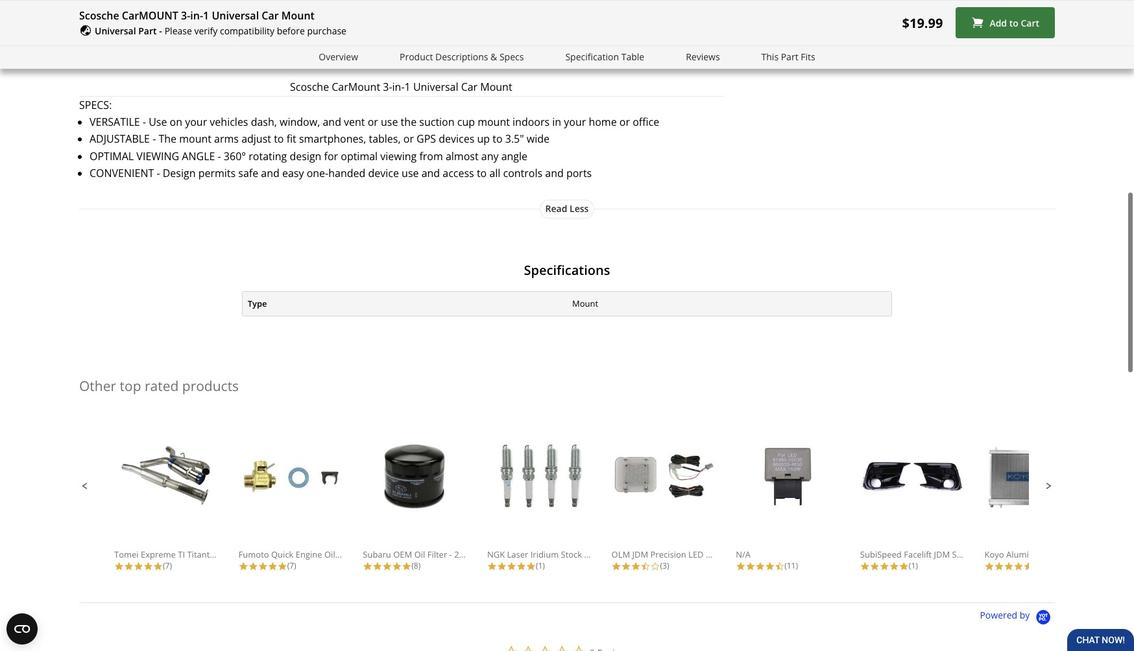 Task type: locate. For each thing, give the bounding box(es) containing it.
1 horizontal spatial (1)
[[909, 557, 918, 568]]

vent
[[265, 42, 286, 56], [344, 111, 365, 125]]

1 horizontal spatial 1
[[330, 25, 336, 39]]

window,
[[280, 111, 320, 125]]

0 vertical spatial for
[[441, 25, 455, 39]]

0 horizontal spatial carmount
[[258, 25, 306, 39]]

tables,
[[369, 128, 401, 142]]

1 vertical spatial use
[[402, 162, 419, 177]]

0 horizontal spatial your
[[185, 111, 207, 125]]

4 star image from the left
[[248, 558, 258, 568]]

2 oil from the left
[[414, 545, 425, 557]]

1 horizontal spatial or
[[404, 128, 414, 142]]

3 total reviews element
[[612, 557, 716, 568], [985, 557, 1089, 568]]

1 their from the left
[[478, 42, 501, 56]]

viewing
[[137, 145, 179, 159]]

jdm left 'style'
[[934, 545, 950, 557]]

this left fits
[[762, 50, 779, 63]]

all
[[490, 162, 501, 177]]

0 horizontal spatial in-
[[190, 8, 203, 23]]

subispeed
[[860, 545, 902, 557]]

style
[[952, 545, 971, 557]]

or up the tables,
[[368, 111, 378, 125]]

- inside "subaru oem oil filter - 2015-2024..." link
[[449, 545, 452, 557]]

aluminum
[[1007, 545, 1047, 557]]

- left please
[[159, 25, 162, 37]]

(1)
[[536, 557, 545, 568], [909, 557, 918, 568]]

9 star image from the left
[[402, 558, 412, 568]]

0 vertical spatial use
[[381, 111, 398, 125]]

0 vertical spatial car
[[262, 8, 279, 23]]

part left fits
[[781, 50, 799, 63]]

up
[[477, 128, 490, 142]]

scosche up well
[[216, 25, 255, 39]]

10 star image from the left
[[487, 558, 497, 568]]

2 jdm from the left
[[934, 545, 950, 557]]

0 vertical spatial vent
[[265, 42, 286, 56]]

fits
[[801, 50, 816, 63]]

mount up the angle
[[179, 128, 212, 142]]

oil left drain
[[324, 545, 335, 557]]

1 horizontal spatial half star image
[[775, 558, 785, 568]]

scosche
[[79, 8, 119, 23], [216, 25, 255, 39], [290, 76, 329, 90]]

less
[[570, 198, 589, 211]]

1 vertical spatial 1
[[330, 25, 336, 39]]

0 horizontal spatial 3 total reviews element
[[612, 557, 716, 568]]

device inside the here, you are looking at the scosche carmount 3-in-1 universal car mount for smartphones. this will come provided with a window/dash attachment, as well as a vent attachment to allow the user to mount their mobile device at their preference.
[[540, 42, 571, 56]]

rotating
[[249, 145, 287, 159]]

(3) left racing
[[1034, 557, 1043, 568]]

olm jdm precision led lift gate...
[[612, 545, 746, 557]]

optimal
[[341, 145, 378, 159]]

(8)
[[412, 557, 421, 568]]

1 (3) from the left
[[660, 557, 669, 568]]

0 horizontal spatial device
[[368, 162, 399, 177]]

0 horizontal spatial their
[[478, 42, 501, 56]]

universal down 'product'
[[413, 76, 458, 90]]

0 vertical spatial carmount
[[258, 25, 306, 39]]

1 horizontal spatial at
[[573, 42, 583, 56]]

fumoto
[[239, 545, 269, 557]]

0 horizontal spatial jdm
[[632, 545, 648, 557]]

16 star image from the left
[[1004, 558, 1014, 568]]

2 3 total reviews element from the left
[[985, 557, 1089, 568]]

2 horizontal spatial or
[[620, 111, 630, 125]]

1 horizontal spatial car
[[387, 25, 404, 39]]

half star image
[[641, 558, 651, 568], [775, 558, 785, 568]]

2 horizontal spatial in-
[[392, 76, 405, 90]]

2 vertical spatial 3-
[[383, 76, 392, 90]]

their
[[478, 42, 501, 56], [585, 42, 608, 56]]

- left the use
[[143, 111, 146, 125]]

2015-
[[454, 545, 476, 557]]

2 (3) from the left
[[1034, 557, 1043, 568]]

their down come
[[585, 42, 608, 56]]

0 horizontal spatial a
[[257, 42, 262, 56]]

in- inside the here, you are looking at the scosche carmount 3-in-1 universal car mount for smartphones. this will come provided with a window/dash attachment, as well as a vent attachment to allow the user to mount their mobile device at their preference.
[[318, 25, 330, 39]]

3 star image from the left
[[239, 558, 248, 568]]

or left the office
[[620, 111, 630, 125]]

0 vertical spatial mount
[[443, 42, 476, 56]]

any
[[481, 145, 499, 159]]

cat-
[[227, 545, 243, 557]]

3 empty star image from the left
[[537, 639, 554, 652]]

as left well
[[208, 42, 219, 56]]

2 vertical spatial the
[[401, 111, 417, 125]]

1 half star image from the left
[[641, 558, 651, 568]]

use up the tables,
[[381, 111, 398, 125]]

vent down before
[[265, 42, 286, 56]]

here,
[[79, 25, 105, 39]]

2 empty star image from the left
[[520, 639, 537, 652]]

device
[[540, 42, 571, 56], [368, 162, 399, 177]]

0 horizontal spatial (1)
[[536, 557, 545, 568]]

3 total reviews element for racing
[[985, 557, 1089, 568]]

6 star image from the left
[[392, 558, 402, 568]]

user
[[407, 42, 428, 56]]

wide
[[527, 128, 550, 142]]

star image
[[114, 558, 124, 568], [153, 558, 163, 568], [239, 558, 248, 568], [258, 558, 268, 568], [373, 558, 382, 568], [392, 558, 402, 568], [612, 558, 621, 568], [621, 558, 631, 568], [631, 558, 641, 568], [736, 558, 746, 568], [765, 558, 775, 568], [870, 558, 880, 568], [880, 558, 890, 568], [890, 558, 899, 568], [985, 558, 995, 568], [1004, 558, 1014, 568], [1024, 558, 1034, 568]]

1 3 total reviews element from the left
[[612, 557, 716, 568]]

car inside the here, you are looking at the scosche carmount 3-in-1 universal car mount for smartphones. this will come provided with a window/dash attachment, as well as a vent attachment to allow the user to mount their mobile device at their preference.
[[387, 25, 404, 39]]

0 vertical spatial in-
[[190, 8, 203, 23]]

descriptions
[[436, 50, 488, 63]]

at down come
[[573, 42, 583, 56]]

device inside specs: versatile - use on your vehicles dash, window, and vent or use the suction cup mount indoors in your home or office adjustable - the mount arms adjust to fit smartphones, tables, or gps devices up to 3.5" wide optimal viewing angle - 360° rotating design for optimal viewing from almost any angle convenient - design permits safe and easy one-handed device use and access to all controls and ports
[[368, 162, 399, 177]]

ports
[[567, 162, 592, 177]]

1 horizontal spatial device
[[540, 42, 571, 56]]

device down viewing
[[368, 162, 399, 177]]

1 total reviews element for facelift
[[860, 557, 964, 568]]

add
[[990, 17, 1007, 29]]

7 total reviews element
[[114, 557, 218, 568], [239, 557, 342, 568]]

1 vertical spatial empty star image
[[571, 639, 587, 652]]

a right the with on the top right
[[668, 25, 674, 39]]

product
[[400, 50, 433, 63]]

1 horizontal spatial oil
[[414, 545, 425, 557]]

3- down allow
[[383, 76, 392, 90]]

0 horizontal spatial 1
[[203, 8, 209, 23]]

1 as from the left
[[208, 42, 219, 56]]

for up product descriptions & specs
[[441, 25, 455, 39]]

well
[[221, 42, 241, 56]]

mount up 'user' on the left
[[406, 25, 438, 39]]

1 vertical spatial part
[[781, 50, 799, 63]]

empty star image
[[651, 558, 660, 568], [571, 639, 587, 652]]

universal up allow
[[339, 25, 384, 39]]

1 horizontal spatial vent
[[344, 111, 365, 125]]

3- for carmount
[[181, 8, 190, 23]]

carmount down overview link
[[332, 76, 380, 90]]

a
[[668, 25, 674, 39], [257, 42, 262, 56]]

as right well
[[243, 42, 254, 56]]

2 vertical spatial 1
[[405, 76, 411, 90]]

1 total reviews element for laser
[[487, 557, 591, 568]]

range...
[[605, 545, 636, 557]]

1 vertical spatial for
[[324, 145, 338, 159]]

empty star image
[[503, 639, 520, 652], [520, 639, 537, 652], [537, 639, 554, 652], [554, 639, 571, 652]]

for down smartphones,
[[324, 145, 338, 159]]

mount down "&"
[[480, 76, 512, 90]]

almost
[[446, 145, 479, 159]]

mount up up
[[478, 111, 510, 125]]

oil inside fumoto quick engine oil drain valve... link
[[324, 545, 335, 557]]

- left 360°
[[218, 145, 221, 159]]

0 horizontal spatial empty star image
[[571, 639, 587, 652]]

versatile
[[90, 111, 140, 125]]

for
[[441, 25, 455, 39], [324, 145, 338, 159]]

0 horizontal spatial part
[[138, 25, 157, 37]]

1 jdm from the left
[[632, 545, 648, 557]]

or left gps
[[404, 128, 414, 142]]

1 horizontal spatial in-
[[318, 25, 330, 39]]

3- for carmount
[[383, 76, 392, 90]]

carmount
[[258, 25, 306, 39], [332, 76, 380, 90]]

1 up attachment
[[330, 25, 336, 39]]

0 horizontal spatial car
[[262, 8, 279, 23]]

11 star image from the left
[[765, 558, 775, 568]]

gate...
[[721, 545, 746, 557]]

1 horizontal spatial this
[[762, 50, 779, 63]]

a down compatibility
[[257, 42, 262, 56]]

car down product descriptions & specs 'link'
[[461, 76, 478, 90]]

0 horizontal spatial this
[[528, 25, 548, 39]]

1 star image from the left
[[124, 558, 134, 568]]

1 horizontal spatial 3-
[[309, 25, 318, 39]]

powered
[[980, 606, 1018, 618]]

star image
[[124, 558, 134, 568], [134, 558, 143, 568], [143, 558, 153, 568], [248, 558, 258, 568], [268, 558, 278, 568], [278, 558, 287, 568], [363, 558, 373, 568], [382, 558, 392, 568], [402, 558, 412, 568], [487, 558, 497, 568], [497, 558, 507, 568], [507, 558, 517, 568], [517, 558, 526, 568], [526, 558, 536, 568], [746, 558, 756, 568], [756, 558, 765, 568], [860, 558, 870, 568], [899, 558, 909, 568], [995, 558, 1004, 568], [1014, 558, 1024, 568]]

(7) left ti
[[163, 557, 172, 568]]

oil right oem
[[414, 545, 425, 557]]

3- inside the here, you are looking at the scosche carmount 3-in-1 universal car mount for smartphones. this will come provided with a window/dash attachment, as well as a vent attachment to allow the user to mount their mobile device at their preference.
[[309, 25, 318, 39]]

1 oil from the left
[[324, 545, 335, 557]]

13 star image from the left
[[880, 558, 890, 568]]

3- up please
[[181, 8, 190, 23]]

(3) for racing
[[1034, 557, 1043, 568]]

1 horizontal spatial their
[[585, 42, 608, 56]]

1 vertical spatial at
[[573, 42, 583, 56]]

0 horizontal spatial 1 total reviews element
[[487, 557, 591, 568]]

0 vertical spatial device
[[540, 42, 571, 56]]

verify
[[194, 25, 218, 37]]

- right filter
[[449, 545, 452, 557]]

please
[[165, 25, 192, 37]]

0 horizontal spatial use
[[381, 111, 398, 125]]

scosche for scosche carmount 3-in-1 universal car mount
[[290, 76, 329, 90]]

the up gps
[[401, 111, 417, 125]]

0 horizontal spatial for
[[324, 145, 338, 159]]

2 (7) from the left
[[287, 557, 296, 568]]

2 vertical spatial scosche
[[290, 76, 329, 90]]

easy
[[282, 162, 304, 177]]

(7) right back...
[[287, 557, 296, 568]]

car up 'product'
[[387, 25, 404, 39]]

to left all
[[477, 162, 487, 177]]

2 your from the left
[[564, 111, 586, 125]]

11 star image from the left
[[497, 558, 507, 568]]

0 vertical spatial a
[[668, 25, 674, 39]]

to right up
[[493, 128, 503, 142]]

universal up window/dash
[[95, 25, 136, 37]]

mount inside the here, you are looking at the scosche carmount 3-in-1 universal car mount for smartphones. this will come provided with a window/dash attachment, as well as a vent attachment to allow the user to mount their mobile device at their preference.
[[406, 25, 438, 39]]

to right add
[[1010, 17, 1019, 29]]

the down the 'scosche carmount 3-in-1 universal car mount' on the left top
[[197, 25, 213, 39]]

and left ports
[[545, 162, 564, 177]]

other
[[79, 373, 116, 391]]

0 horizontal spatial oil
[[324, 545, 335, 557]]

olm
[[612, 545, 630, 557]]

handed
[[329, 162, 366, 177]]

to inside button
[[1010, 17, 1019, 29]]

2 star image from the left
[[134, 558, 143, 568]]

1 vertical spatial vent
[[344, 111, 365, 125]]

1 vertical spatial carmount
[[332, 76, 380, 90]]

in- up attachment
[[318, 25, 330, 39]]

2 vertical spatial car
[[461, 76, 478, 90]]

1 vertical spatial in-
[[318, 25, 330, 39]]

scosche down attachment
[[290, 76, 329, 90]]

2 vertical spatial mount
[[179, 128, 212, 142]]

2 7 total reviews element from the left
[[239, 557, 342, 568]]

carmount up attachment
[[258, 25, 306, 39]]

1 horizontal spatial (3)
[[1034, 557, 1043, 568]]

jdm inside olm jdm precision led lift gate... link
[[632, 545, 648, 557]]

your right the on
[[185, 111, 207, 125]]

this
[[528, 25, 548, 39], [762, 50, 779, 63]]

mount inside the here, you are looking at the scosche carmount 3-in-1 universal car mount for smartphones. this will come provided with a window/dash attachment, as well as a vent attachment to allow the user to mount their mobile device at their preference.
[[443, 42, 476, 56]]

(7)
[[163, 557, 172, 568], [287, 557, 296, 568]]

(3)
[[660, 557, 669, 568], [1034, 557, 1043, 568]]

scosche up here,
[[79, 8, 119, 23]]

viewing
[[381, 145, 417, 159]]

1 horizontal spatial mount
[[443, 42, 476, 56]]

1 horizontal spatial empty star image
[[651, 558, 660, 568]]

engine
[[296, 545, 322, 557]]

your right in
[[564, 111, 586, 125]]

1 vertical spatial scosche
[[216, 25, 255, 39]]

0 horizontal spatial (7)
[[163, 557, 172, 568]]

use down viewing
[[402, 162, 419, 177]]

0 vertical spatial empty star image
[[651, 558, 660, 568]]

the left 'user' on the left
[[388, 42, 404, 56]]

device down will at the top left of page
[[540, 42, 571, 56]]

2 horizontal spatial 1
[[405, 76, 411, 90]]

1 horizontal spatial (7)
[[287, 557, 296, 568]]

1 horizontal spatial jdm
[[934, 545, 950, 557]]

1 horizontal spatial your
[[564, 111, 586, 125]]

car up before
[[262, 8, 279, 23]]

this left will at the top left of page
[[528, 25, 548, 39]]

1 vertical spatial car
[[387, 25, 404, 39]]

0 vertical spatial 1
[[203, 8, 209, 23]]

titantium
[[187, 545, 225, 557]]

0 horizontal spatial 7 total reviews element
[[114, 557, 218, 568]]

15 star image from the left
[[746, 558, 756, 568]]

1 up verify
[[203, 8, 209, 23]]

1 total reviews element
[[487, 557, 591, 568], [860, 557, 964, 568]]

in-
[[190, 8, 203, 23], [318, 25, 330, 39], [392, 76, 405, 90]]

1 horizontal spatial scosche
[[216, 25, 255, 39]]

vent up smartphones,
[[344, 111, 365, 125]]

you
[[108, 25, 126, 39]]

0 vertical spatial the
[[197, 25, 213, 39]]

mount left "&"
[[443, 42, 476, 56]]

2 (1) from the left
[[909, 557, 918, 568]]

to left fit
[[274, 128, 284, 142]]

overview link
[[319, 50, 358, 65]]

1 horizontal spatial for
[[441, 25, 455, 39]]

tomei expreme ti titantium cat-back... link
[[114, 438, 268, 557]]

access
[[443, 162, 474, 177]]

(1) right subispeed
[[909, 557, 918, 568]]

1 1 total reviews element from the left
[[487, 557, 591, 568]]

1 7 total reviews element from the left
[[114, 557, 218, 568]]

allow
[[360, 42, 385, 56]]

8 total reviews element
[[363, 557, 467, 568]]

1 horizontal spatial 7 total reviews element
[[239, 557, 342, 568]]

read less
[[546, 198, 589, 211]]

7 star image from the left
[[363, 558, 373, 568]]

mobile
[[504, 42, 537, 56]]

the inside specs: versatile - use on your vehicles dash, window, and vent or use the suction cup mount indoors in your home or office adjustable - the mount arms adjust to fit smartphones, tables, or gps devices up to 3.5" wide optimal viewing angle - 360° rotating design for optimal viewing from almost any angle convenient - design permits safe and easy one-handed device use and access to all controls and ports
[[401, 111, 417, 125]]

part inside this part fits link
[[781, 50, 799, 63]]

mount
[[443, 42, 476, 56], [478, 111, 510, 125], [179, 128, 212, 142]]

-
[[159, 25, 162, 37], [143, 111, 146, 125], [153, 128, 156, 142], [218, 145, 221, 159], [157, 162, 160, 177], [449, 545, 452, 557], [1113, 545, 1116, 557]]

their down smartphones.
[[478, 42, 501, 56]]

adjustable
[[90, 128, 150, 142]]

0 horizontal spatial at
[[185, 25, 195, 39]]

(1) right laser
[[536, 557, 545, 568]]

this part fits link
[[762, 50, 816, 65]]

1 horizontal spatial a
[[668, 25, 674, 39]]

0 horizontal spatial 3-
[[181, 8, 190, 23]]

1 your from the left
[[185, 111, 207, 125]]

attachment,
[[147, 42, 205, 56]]

11 total reviews element
[[736, 557, 840, 568]]

here, you are looking at the scosche carmount 3-in-1 universal car mount for smartphones. this will come provided with a window/dash attachment, as well as a vent attachment to allow the user to mount their mobile device at their preference.
[[79, 25, 674, 56]]

universal inside the here, you are looking at the scosche carmount 3-in-1 universal car mount for smartphones. this will come provided with a window/dash attachment, as well as a vent attachment to allow the user to mount their mobile device at their preference.
[[339, 25, 384, 39]]

1 inside the here, you are looking at the scosche carmount 3-in-1 universal car mount for smartphones. this will come provided with a window/dash attachment, as well as a vent attachment to allow the user to mount their mobile device at their preference.
[[330, 25, 336, 39]]

in- down 'product'
[[392, 76, 405, 90]]

stock
[[561, 545, 582, 557]]

3 star image from the left
[[143, 558, 153, 568]]

jdm right olm on the right bottom of page
[[632, 545, 648, 557]]

0 horizontal spatial half star image
[[641, 558, 651, 568]]

0 horizontal spatial (3)
[[660, 557, 669, 568]]

1 vertical spatial a
[[257, 42, 262, 56]]

1 vertical spatial device
[[368, 162, 399, 177]]

(3) left led
[[660, 557, 669, 568]]

other top rated products
[[79, 373, 239, 391]]

- right radiator
[[1113, 545, 1116, 557]]

devices
[[439, 128, 475, 142]]

3- up attachment
[[309, 25, 318, 39]]

1 (7) from the left
[[163, 557, 172, 568]]

1 horizontal spatial part
[[781, 50, 799, 63]]

2 1 total reviews element from the left
[[860, 557, 964, 568]]

specifications
[[524, 257, 610, 275]]

in- up verify
[[190, 8, 203, 23]]

1 for carmount
[[203, 8, 209, 23]]

0 vertical spatial 3-
[[181, 8, 190, 23]]

adjust
[[242, 128, 271, 142]]

and down from
[[422, 162, 440, 177]]

at down the 'scosche carmount 3-in-1 universal car mount' on the left top
[[185, 25, 195, 39]]

oil inside "subaru oem oil filter - 2015-2024..." link
[[414, 545, 425, 557]]

mount up before
[[281, 8, 315, 23]]

2 horizontal spatial 3-
[[383, 76, 392, 90]]

1 down 'product'
[[405, 76, 411, 90]]

1 horizontal spatial 3 total reviews element
[[985, 557, 1089, 568]]

0 horizontal spatial as
[[208, 42, 219, 56]]

to
[[1010, 17, 1019, 29], [347, 42, 357, 56], [431, 42, 441, 56], [274, 128, 284, 142], [493, 128, 503, 142], [477, 162, 487, 177]]

0 horizontal spatial scosche
[[79, 8, 119, 23]]

2 horizontal spatial mount
[[478, 111, 510, 125]]

10 star image from the left
[[736, 558, 746, 568]]

design
[[290, 145, 322, 159]]

1 horizontal spatial 1 total reviews element
[[860, 557, 964, 568]]

4 star image from the left
[[258, 558, 268, 568]]

1 (1) from the left
[[536, 557, 545, 568]]

1 vertical spatial 3-
[[309, 25, 318, 39]]

open widget image
[[6, 614, 38, 645]]

0 vertical spatial part
[[138, 25, 157, 37]]

part down carmount
[[138, 25, 157, 37]]

2 horizontal spatial scosche
[[290, 76, 329, 90]]

0 horizontal spatial or
[[368, 111, 378, 125]]



Task type: describe. For each thing, give the bounding box(es) containing it.
&
[[491, 50, 497, 63]]

precision
[[651, 545, 686, 557]]

attachment
[[289, 42, 345, 56]]

(1) for laser
[[536, 557, 545, 568]]

1 vertical spatial mount
[[478, 111, 510, 125]]

back...
[[243, 545, 268, 557]]

1 empty star image from the left
[[503, 639, 520, 652]]

(1) for facelift
[[909, 557, 918, 568]]

specs
[[500, 50, 524, 63]]

$19.99
[[902, 14, 943, 32]]

360°
[[224, 145, 246, 159]]

vent inside specs: versatile - use on your vehicles dash, window, and vent or use the suction cup mount indoors in your home or office adjustable - the mount arms adjust to fit smartphones, tables, or gps devices up to 3.5" wide optimal viewing angle - 360° rotating design for optimal viewing from almost any angle convenient - design permits safe and easy one-handed device use and access to all controls and ports
[[344, 111, 365, 125]]

5 star image from the left
[[268, 558, 278, 568]]

2 half star image from the left
[[775, 558, 785, 568]]

use
[[149, 111, 167, 125]]

7 total reviews element for quick
[[239, 557, 342, 568]]

purchase
[[307, 25, 347, 37]]

in
[[552, 111, 561, 125]]

15 star image from the left
[[985, 558, 995, 568]]

specs: versatile - use on your vehicles dash, window, and vent or use the suction cup mount indoors in your home or office adjustable - the mount arms adjust to fit smartphones, tables, or gps devices up to 3.5" wide optimal viewing angle - 360° rotating design for optimal viewing from almost any angle convenient - design permits safe and easy one-handed device use and access to all controls and ports
[[79, 94, 660, 177]]

suction
[[419, 111, 455, 125]]

arms
[[214, 128, 239, 142]]

products
[[182, 373, 239, 391]]

from
[[420, 145, 443, 159]]

(7) for expreme
[[163, 557, 172, 568]]

14 star image from the left
[[526, 558, 536, 568]]

car for carmount
[[461, 76, 478, 90]]

controls
[[503, 162, 543, 177]]

subispeed facelift jdm style drl +...
[[860, 545, 1003, 557]]

(7) for quick
[[287, 557, 296, 568]]

and up smartphones,
[[323, 111, 341, 125]]

this inside the here, you are looking at the scosche carmount 3-in-1 universal car mount for smartphones. this will come provided with a window/dash attachment, as well as a vent attachment to allow the user to mount their mobile device at their preference.
[[528, 25, 548, 39]]

- down viewing
[[157, 162, 160, 177]]

1 horizontal spatial carmount
[[332, 76, 380, 90]]

12 star image from the left
[[507, 558, 517, 568]]

jdm inside subispeed facelift jdm style drl +... 'link'
[[934, 545, 950, 557]]

will
[[551, 25, 566, 39]]

ngk laser iridium stock heat range...
[[487, 545, 636, 557]]

8 star image from the left
[[621, 558, 631, 568]]

fumoto quick engine oil drain valve... link
[[239, 438, 389, 557]]

2 as from the left
[[243, 42, 254, 56]]

subaru
[[363, 545, 391, 557]]

ti
[[178, 545, 185, 557]]

part for universal
[[138, 25, 157, 37]]

fumoto quick engine oil drain valve...
[[239, 545, 389, 557]]

koyo
[[985, 545, 1004, 557]]

scosche carmount 3-in-1 universal car mount
[[290, 76, 512, 90]]

5 star image from the left
[[373, 558, 382, 568]]

ngk
[[487, 545, 505, 557]]

...
[[1116, 545, 1122, 557]]

cup
[[457, 111, 475, 125]]

oem
[[393, 545, 412, 557]]

the
[[159, 128, 177, 142]]

overview
[[319, 50, 358, 63]]

universal part - please verify compatibility before purchase
[[95, 25, 347, 37]]

office
[[633, 111, 660, 125]]

2 their from the left
[[585, 42, 608, 56]]

0 horizontal spatial mount
[[179, 128, 212, 142]]

12 star image from the left
[[870, 558, 880, 568]]

smartphones.
[[458, 25, 525, 39]]

1 horizontal spatial use
[[402, 162, 419, 177]]

20 star image from the left
[[1014, 558, 1024, 568]]

to left allow
[[347, 42, 357, 56]]

product descriptions & specs
[[400, 50, 524, 63]]

17 star image from the left
[[1024, 558, 1034, 568]]

1 star image from the left
[[114, 558, 124, 568]]

fit
[[287, 128, 296, 142]]

13 star image from the left
[[517, 558, 526, 568]]

and down rotating
[[261, 162, 280, 177]]

specification table link
[[566, 50, 645, 65]]

for inside specs: versatile - use on your vehicles dash, window, and vent or use the suction cup mount indoors in your home or office adjustable - the mount arms adjust to fit smartphones, tables, or gps devices up to 3.5" wide optimal viewing angle - 360° rotating design for optimal viewing from almost any angle convenient - design permits safe and easy one-handed device use and access to all controls and ports
[[324, 145, 338, 159]]

carmount
[[122, 8, 178, 23]]

1 vertical spatial the
[[388, 42, 404, 56]]

8 star image from the left
[[382, 558, 392, 568]]

add to cart button
[[956, 7, 1055, 39]]

on
[[170, 111, 182, 125]]

16 star image from the left
[[756, 558, 765, 568]]

tomei expreme ti titantium cat-back...
[[114, 545, 268, 557]]

- left "the"
[[153, 128, 156, 142]]

4 empty star image from the left
[[554, 639, 571, 652]]

home
[[589, 111, 617, 125]]

tomei
[[114, 545, 139, 557]]

7 star image from the left
[[612, 558, 621, 568]]

scosche carmount 3-in-1 universal car mount
[[79, 8, 315, 23]]

expreme
[[141, 545, 176, 557]]

indoors
[[513, 111, 550, 125]]

convenient
[[90, 162, 154, 177]]

carmount inside the here, you are looking at the scosche carmount 3-in-1 universal car mount for smartphones. this will come provided with a window/dash attachment, as well as a vent attachment to allow the user to mount their mobile device at their preference.
[[258, 25, 306, 39]]

in- for carmount
[[190, 8, 203, 23]]

are
[[129, 25, 144, 39]]

to right 'user' on the left
[[431, 42, 441, 56]]

one-
[[307, 162, 329, 177]]

scosche inside the here, you are looking at the scosche carmount 3-in-1 universal car mount for smartphones. this will come provided with a window/dash attachment, as well as a vent attachment to allow the user to mount their mobile device at their preference.
[[216, 25, 255, 39]]

heat
[[584, 545, 603, 557]]

add to cart
[[990, 17, 1040, 29]]

mount down specifications
[[572, 294, 598, 306]]

19 star image from the left
[[995, 558, 1004, 568]]

top
[[120, 373, 141, 391]]

1 vertical spatial this
[[762, 50, 779, 63]]

17 star image from the left
[[860, 558, 870, 568]]

koyo aluminum racing radiator -...
[[985, 545, 1122, 557]]

for inside the here, you are looking at the scosche carmount 3-in-1 universal car mount for smartphones. this will come provided with a window/dash attachment, as well as a vent attachment to allow the user to mount their mobile device at their preference.
[[441, 25, 455, 39]]

filter
[[427, 545, 447, 557]]

looking
[[147, 25, 182, 39]]

6 star image from the left
[[278, 558, 287, 568]]

angle
[[182, 145, 215, 159]]

universal up compatibility
[[212, 8, 259, 23]]

angle
[[501, 145, 528, 159]]

rated
[[145, 373, 179, 391]]

specification table
[[566, 50, 645, 63]]

car for carmount
[[262, 8, 279, 23]]

(11)
[[785, 557, 798, 568]]

n/a link
[[736, 438, 840, 557]]

subispeed facelift jdm style drl +... link
[[860, 438, 1003, 557]]

safe
[[238, 162, 258, 177]]

in- for carmount
[[392, 76, 405, 90]]

scosche for scosche carmount 3-in-1 universal car mount
[[79, 8, 119, 23]]

part for this
[[781, 50, 799, 63]]

this part fits
[[762, 50, 816, 63]]

3 total reviews element for precision
[[612, 557, 716, 568]]

with
[[644, 25, 665, 39]]

18 star image from the left
[[899, 558, 909, 568]]

facelift
[[904, 545, 932, 557]]

9 star image from the left
[[631, 558, 641, 568]]

(3) for precision
[[660, 557, 669, 568]]

valve...
[[361, 545, 389, 557]]

table
[[622, 50, 645, 63]]

vehicles
[[210, 111, 248, 125]]

gps
[[417, 128, 436, 142]]

2 star image from the left
[[153, 558, 163, 568]]

ngk laser iridium stock heat range... link
[[487, 438, 636, 557]]

led
[[689, 545, 704, 557]]

7 total reviews element for expreme
[[114, 557, 218, 568]]

drain
[[338, 545, 359, 557]]

1 for carmount
[[405, 76, 411, 90]]

quick
[[271, 545, 294, 557]]

read
[[546, 198, 568, 211]]

vent inside the here, you are looking at the scosche carmount 3-in-1 universal car mount for smartphones. this will come provided with a window/dash attachment, as well as a vent attachment to allow the user to mount their mobile device at their preference.
[[265, 42, 286, 56]]

- inside the koyo aluminum racing radiator -... link
[[1113, 545, 1116, 557]]

specs:
[[79, 94, 112, 108]]

0 vertical spatial at
[[185, 25, 195, 39]]

iridium
[[531, 545, 559, 557]]

14 star image from the left
[[890, 558, 899, 568]]



Task type: vqa. For each thing, say whether or not it's contained in the screenshot.
the rightmost 'fitment.'
no



